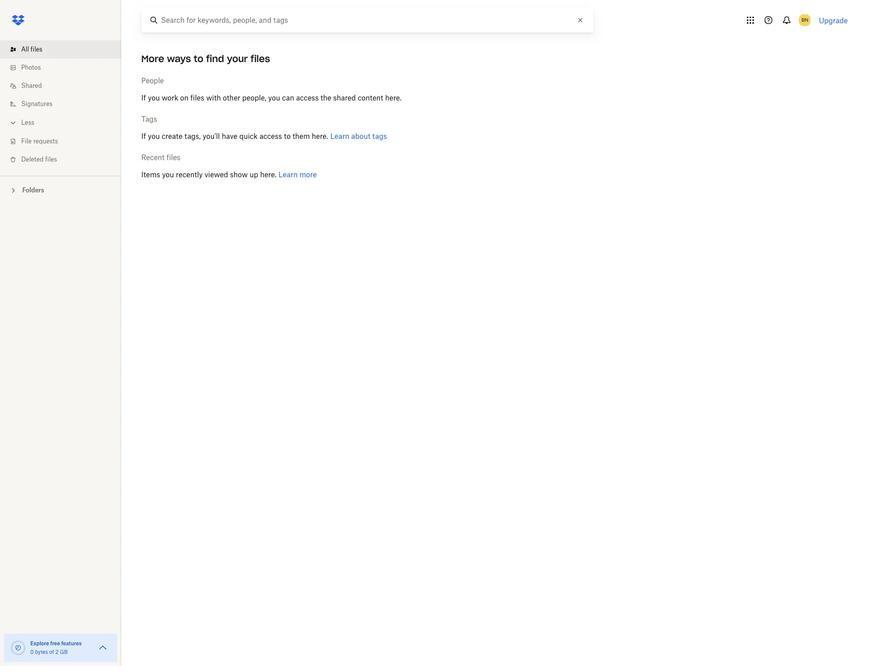 Task type: describe. For each thing, give the bounding box(es) containing it.
people,
[[242, 95, 267, 102]]

explore free features 0 bytes of 2 gb
[[30, 640, 82, 655]]

of
[[49, 650, 54, 655]]

1 horizontal spatial to
[[284, 133, 291, 140]]

folders button
[[0, 182, 121, 197]]

bn button
[[797, 12, 813, 28]]

content
[[358, 95, 384, 102]]

if for if you create tags, you'll have quick access to them here. learn about tags
[[141, 133, 146, 140]]

file requests
[[21, 138, 58, 144]]

learn about tags link
[[328, 133, 387, 140]]

up
[[250, 172, 258, 179]]

you for on
[[148, 95, 160, 102]]

all
[[21, 46, 29, 53]]

more
[[141, 53, 164, 65]]

other
[[223, 95, 241, 102]]

deleted files link
[[8, 151, 121, 169]]

folders
[[22, 186, 44, 194]]

free
[[50, 640, 60, 646]]

0 horizontal spatial to
[[194, 53, 203, 65]]

requests
[[33, 138, 58, 144]]

have
[[222, 133, 238, 140]]

list containing all files
[[0, 34, 121, 176]]

0
[[30, 650, 34, 655]]

shared link
[[8, 77, 121, 95]]

can
[[282, 95, 294, 102]]

signatures
[[21, 101, 53, 107]]

them
[[293, 133, 310, 140]]

tags
[[373, 133, 387, 140]]

files for all files
[[31, 46, 42, 53]]

signatures link
[[8, 95, 121, 113]]

items you recently viewed show up here. learn more
[[141, 172, 317, 179]]

deleted
[[21, 157, 44, 163]]

viewed
[[205, 172, 228, 179]]

files right the on
[[191, 95, 204, 102]]

dropbox image
[[8, 10, 28, 30]]

0 vertical spatial learn
[[330, 133, 350, 140]]

if for if you work on files with other people, you can access the shared content here.
[[141, 95, 146, 102]]

you for viewed
[[162, 172, 174, 179]]

you'll
[[203, 133, 220, 140]]

all files link
[[8, 40, 121, 59]]

learn more link
[[279, 172, 317, 179]]

more
[[300, 172, 317, 179]]

recent
[[141, 155, 165, 162]]



Task type: vqa. For each thing, say whether or not it's contained in the screenshot.
leftmost "Folders"
no



Task type: locate. For each thing, give the bounding box(es) containing it.
2
[[55, 650, 59, 655]]

files right all
[[31, 46, 42, 53]]

files for deleted files
[[45, 157, 57, 163]]

0 vertical spatial if
[[141, 95, 146, 102]]

if you work on files with other people, you can access the shared content here.
[[141, 95, 402, 102]]

1 horizontal spatial learn
[[330, 133, 350, 140]]

files inside 'list item'
[[31, 46, 42, 53]]

upgrade
[[820, 16, 849, 24]]

1 vertical spatial access
[[260, 133, 282, 140]]

files
[[31, 46, 42, 53], [251, 53, 270, 65], [191, 95, 204, 102], [167, 155, 181, 162], [45, 157, 57, 163]]

show
[[230, 172, 248, 179]]

photos
[[21, 65, 41, 71]]

files for recent files
[[167, 155, 181, 162]]

2 vertical spatial here.
[[260, 172, 277, 179]]

about
[[352, 133, 371, 140]]

0 vertical spatial access
[[296, 95, 319, 102]]

0 horizontal spatial learn
[[279, 172, 298, 179]]

create
[[162, 133, 183, 140]]

tags
[[141, 116, 157, 123]]

less
[[21, 120, 34, 126]]

0 vertical spatial to
[[194, 53, 203, 65]]

you left can
[[268, 95, 280, 102]]

file requests link
[[8, 132, 121, 151]]

here. right them
[[312, 133, 328, 140]]

photos link
[[8, 59, 121, 77]]

1 vertical spatial here.
[[312, 133, 328, 140]]

learn left the 'about'
[[330, 133, 350, 140]]

all files
[[21, 46, 42, 53]]

on
[[180, 95, 189, 102]]

bytes
[[35, 650, 48, 655]]

list
[[0, 34, 121, 176]]

if
[[141, 95, 146, 102], [141, 133, 146, 140]]

deleted files
[[21, 157, 57, 163]]

your
[[227, 53, 248, 65]]

explore
[[30, 640, 49, 646]]

more ways to find your files
[[141, 53, 270, 65]]

shared
[[21, 83, 42, 89]]

gb
[[60, 650, 68, 655]]

1 horizontal spatial here.
[[312, 133, 328, 140]]

work
[[162, 95, 178, 102]]

access
[[296, 95, 319, 102], [260, 133, 282, 140]]

recent files
[[141, 155, 181, 162]]

upgrade link
[[820, 16, 849, 24]]

1 vertical spatial learn
[[279, 172, 298, 179]]

0 horizontal spatial here.
[[260, 172, 277, 179]]

1 horizontal spatial access
[[296, 95, 319, 102]]

files right 'recent'
[[167, 155, 181, 162]]

file
[[21, 138, 32, 144]]

if down people
[[141, 95, 146, 102]]

shared
[[334, 95, 356, 102]]

bn
[[802, 17, 809, 23]]

if down tags
[[141, 133, 146, 140]]

you for tags,
[[148, 133, 160, 140]]

files right your
[[251, 53, 270, 65]]

here. right 'up'
[[260, 172, 277, 179]]

quick
[[240, 133, 258, 140]]

quota usage element
[[10, 640, 26, 656]]

access left the
[[296, 95, 319, 102]]

1 vertical spatial if
[[141, 133, 146, 140]]

1 if from the top
[[141, 95, 146, 102]]

all files list item
[[0, 40, 121, 59]]

you left work
[[148, 95, 160, 102]]

features
[[61, 640, 82, 646]]

recently
[[176, 172, 203, 179]]

you
[[148, 95, 160, 102], [268, 95, 280, 102], [148, 133, 160, 140], [162, 172, 174, 179]]

ways
[[167, 53, 191, 65]]

1 vertical spatial to
[[284, 133, 291, 140]]

you down tags
[[148, 133, 160, 140]]

files right deleted
[[45, 157, 57, 163]]

find
[[206, 53, 224, 65]]

you right items
[[162, 172, 174, 179]]

the
[[321, 95, 332, 102]]

Search in folder "Dropbox" text field
[[161, 15, 573, 26]]

learn left more
[[279, 172, 298, 179]]

if you create tags, you'll have quick access to them here. learn about tags
[[141, 133, 387, 140]]

with
[[206, 95, 221, 102]]

to left them
[[284, 133, 291, 140]]

people
[[141, 78, 164, 85]]

tags,
[[185, 133, 201, 140]]

2 horizontal spatial here.
[[385, 95, 402, 102]]

to left 'find'
[[194, 53, 203, 65]]

items
[[141, 172, 160, 179]]

less image
[[8, 118, 18, 128]]

0 horizontal spatial access
[[260, 133, 282, 140]]

access right quick
[[260, 133, 282, 140]]

2 if from the top
[[141, 133, 146, 140]]

here. right content on the left top
[[385, 95, 402, 102]]

learn
[[330, 133, 350, 140], [279, 172, 298, 179]]

to
[[194, 53, 203, 65], [284, 133, 291, 140]]

0 vertical spatial here.
[[385, 95, 402, 102]]

here.
[[385, 95, 402, 102], [312, 133, 328, 140], [260, 172, 277, 179]]



